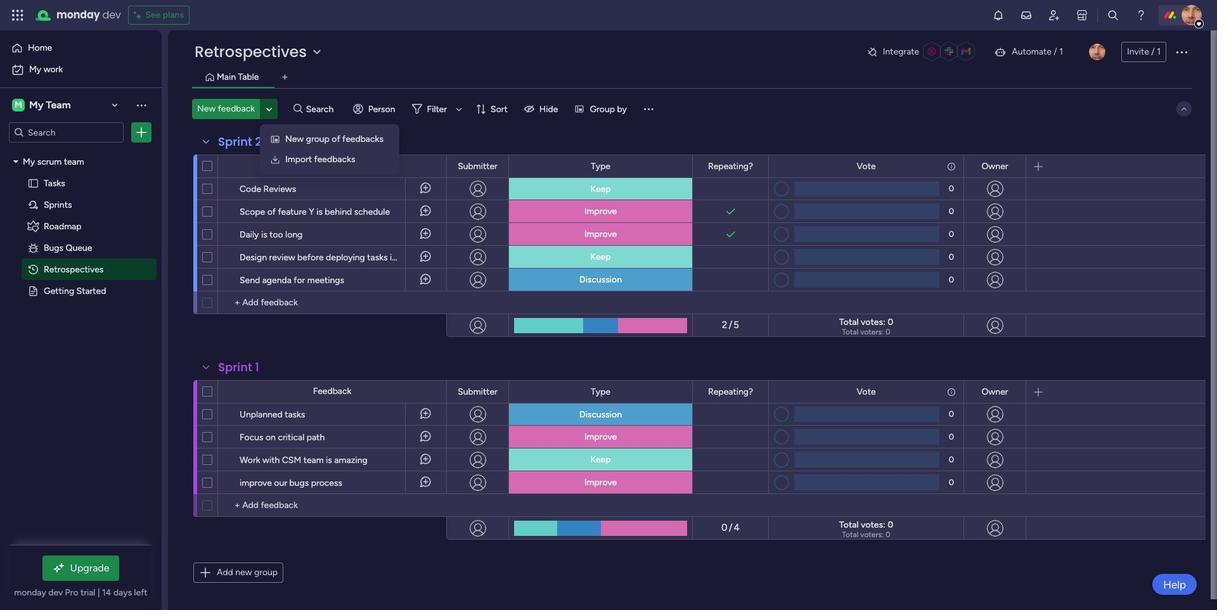 Task type: locate. For each thing, give the bounding box(es) containing it.
bugs
[[44, 242, 63, 253]]

my inside list box
[[23, 156, 35, 167]]

invite
[[1128, 46, 1150, 57]]

monday left pro
[[14, 588, 46, 599]]

1 horizontal spatial retrospectives
[[195, 41, 307, 62]]

options image down workspace options icon
[[135, 126, 148, 139]]

dev
[[102, 8, 121, 22], [48, 588, 63, 599]]

new left the "feedback"
[[197, 103, 216, 114]]

/ for 2
[[729, 320, 733, 331]]

/ left 5
[[729, 320, 733, 331]]

monday
[[56, 8, 100, 22], [14, 588, 46, 599]]

0 horizontal spatial monday
[[14, 588, 46, 599]]

1 column information image from the top
[[947, 161, 957, 172]]

invite / 1 button
[[1122, 42, 1167, 62]]

0 vertical spatial keep
[[591, 184, 611, 194]]

1 vertical spatial team
[[304, 455, 324, 466]]

1 vertical spatial vote field
[[854, 385, 880, 399]]

1 vertical spatial type
[[591, 387, 611, 397]]

0 vertical spatial team
[[64, 156, 84, 167]]

my left the work
[[29, 64, 41, 75]]

Search field
[[303, 100, 341, 118]]

2 sprint from the top
[[218, 360, 252, 376]]

1 votes: from the top
[[861, 317, 886, 328]]

1 sprint from the top
[[218, 134, 252, 150]]

0 vertical spatial owner field
[[979, 160, 1012, 173]]

group
[[590, 104, 615, 114]]

1 vertical spatial repeating?
[[708, 387, 754, 397]]

0 vertical spatial discussion
[[580, 275, 622, 285]]

critical
[[278, 433, 305, 443]]

1 vertical spatial column information image
[[947, 387, 957, 397]]

1 vertical spatial my
[[29, 99, 43, 111]]

0 horizontal spatial group
[[254, 568, 278, 578]]

1 horizontal spatial options image
[[1175, 44, 1190, 60]]

is right y
[[317, 207, 323, 218]]

retrospectives inside list box
[[44, 264, 104, 275]]

0 vertical spatial owner
[[982, 161, 1009, 172]]

new right new group of feedbacks image
[[285, 134, 304, 145]]

2 repeating? from the top
[[708, 387, 754, 397]]

2 feedback from the top
[[313, 386, 352, 397]]

/ for invite
[[1152, 46, 1156, 57]]

1 vertical spatial votes:
[[861, 520, 886, 531]]

0 vertical spatial type field
[[588, 160, 614, 173]]

new group of feedbacks
[[285, 134, 384, 145]]

main table tab list
[[192, 67, 1192, 88]]

feedback up path
[[313, 386, 352, 397]]

my scrum team
[[23, 156, 84, 167]]

option
[[0, 150, 162, 153]]

hide
[[540, 104, 558, 114]]

home option
[[8, 38, 154, 58]]

my right caret down image
[[23, 156, 35, 167]]

group inside add new group button
[[254, 568, 278, 578]]

discussion for unplanned tasks
[[580, 409, 622, 420]]

1 voters: from the top
[[861, 328, 884, 337]]

1 up unplanned
[[255, 360, 259, 376]]

0 horizontal spatial 1
[[255, 360, 259, 376]]

tasks left much
[[367, 252, 388, 263]]

of
[[332, 134, 340, 145], [267, 207, 276, 218]]

1 horizontal spatial tasks
[[367, 252, 388, 263]]

Type field
[[588, 160, 614, 173], [588, 385, 614, 399]]

public board image
[[27, 285, 39, 297]]

1 total votes: 0 total voters: 0 from the top
[[840, 317, 894, 337]]

feedbacks down the new group of feedbacks
[[314, 154, 355, 165]]

scope of feature y is behind schedule
[[240, 207, 390, 218]]

2 inside field
[[255, 134, 262, 150]]

2 vertical spatial my
[[23, 156, 35, 167]]

/
[[1054, 46, 1058, 57], [1152, 46, 1156, 57], [729, 320, 733, 331], [729, 523, 733, 534]]

3 improve from the top
[[585, 432, 617, 443]]

0 horizontal spatial of
[[267, 207, 276, 218]]

0 vertical spatial new
[[197, 103, 216, 114]]

unplanned
[[240, 410, 283, 421]]

1 repeating? field from the top
[[705, 160, 757, 173]]

meetings
[[307, 275, 344, 286]]

trial
[[81, 588, 95, 599]]

voters: for + add feedback text field
[[861, 531, 884, 540]]

0 vertical spatial votes:
[[861, 317, 886, 328]]

0 horizontal spatial dev
[[48, 588, 63, 599]]

feedbacks
[[343, 134, 384, 145], [314, 154, 355, 165]]

tasks
[[44, 178, 65, 188]]

vote
[[857, 161, 876, 172], [857, 387, 876, 397]]

1 type from the top
[[591, 161, 611, 172]]

Repeating? field
[[705, 160, 757, 173], [705, 385, 757, 399]]

queue
[[66, 242, 92, 253]]

4 improve from the top
[[585, 478, 617, 488]]

1 inside button
[[1158, 46, 1161, 57]]

scope
[[240, 207, 265, 218]]

menu image
[[642, 103, 655, 115]]

1 submitter field from the top
[[455, 160, 501, 173]]

0 vertical spatial total votes: 0 total voters: 0
[[840, 317, 894, 337]]

1 vertical spatial feedbacks
[[314, 154, 355, 165]]

2 votes: from the top
[[861, 520, 886, 531]]

tasks up critical
[[285, 410, 305, 421]]

total votes: 0 total voters: 0 for + add feedback text field
[[840, 520, 894, 540]]

agenda
[[262, 275, 292, 286]]

sort
[[491, 104, 508, 114]]

1 owner from the top
[[982, 161, 1009, 172]]

2 horizontal spatial 1
[[1158, 46, 1161, 57]]

1 vertical spatial options image
[[135, 126, 148, 139]]

my inside the workspace selection element
[[29, 99, 43, 111]]

workspace options image
[[135, 99, 148, 111]]

1 vertical spatial group
[[254, 568, 278, 578]]

/ right the invite
[[1152, 46, 1156, 57]]

1 vertical spatial dev
[[48, 588, 63, 599]]

column information image
[[947, 161, 957, 172], [947, 387, 957, 397]]

group up import feedbacks
[[306, 134, 330, 145]]

0 horizontal spatial retrospectives
[[44, 264, 104, 275]]

tasks
[[367, 252, 388, 263], [285, 410, 305, 421]]

retrospectives up table
[[195, 41, 307, 62]]

sprint for sprint 2
[[218, 134, 252, 150]]

1 vertical spatial keep
[[591, 252, 611, 263]]

1 vertical spatial total votes: 0 total voters: 0
[[840, 520, 894, 540]]

list box
[[0, 148, 162, 473]]

1 submitter from the top
[[458, 161, 498, 172]]

dev left 'see' in the left top of the page
[[102, 8, 121, 22]]

1 for invite / 1
[[1158, 46, 1161, 57]]

votes:
[[861, 317, 886, 328], [861, 520, 886, 531]]

monday dev
[[56, 8, 121, 22]]

1 right the invite
[[1158, 46, 1161, 57]]

new for new feedback
[[197, 103, 216, 114]]

1 vertical spatial of
[[267, 207, 276, 218]]

sprint
[[218, 134, 252, 150], [218, 360, 252, 376]]

4
[[734, 523, 740, 534]]

2 submitter from the top
[[458, 387, 498, 397]]

on
[[266, 433, 276, 443]]

1 horizontal spatial monday
[[56, 8, 100, 22]]

1 discussion from the top
[[580, 275, 622, 285]]

1 vertical spatial discussion
[[580, 409, 622, 420]]

0 vertical spatial group
[[306, 134, 330, 145]]

owner
[[982, 161, 1009, 172], [982, 387, 1009, 397]]

my right workspace image
[[29, 99, 43, 111]]

repeating?
[[708, 161, 754, 172], [708, 387, 754, 397]]

1 owner field from the top
[[979, 160, 1012, 173]]

Owner field
[[979, 160, 1012, 173], [979, 385, 1012, 399]]

new inside button
[[197, 103, 216, 114]]

1 vertical spatial submitter field
[[455, 385, 501, 399]]

send agenda for meetings
[[240, 275, 344, 286]]

dev for monday dev pro trial | 14 days left
[[48, 588, 63, 599]]

tab
[[275, 67, 295, 88]]

2 discussion from the top
[[580, 409, 622, 420]]

1 vertical spatial new
[[285, 134, 304, 145]]

1 horizontal spatial 1
[[1060, 46, 1064, 57]]

upgrade button
[[42, 556, 120, 582]]

2 voters: from the top
[[861, 531, 884, 540]]

0 vertical spatial feedback
[[313, 160, 352, 171]]

person
[[368, 104, 396, 114]]

discussion
[[580, 275, 622, 285], [580, 409, 622, 420]]

sprint down the "feedback"
[[218, 134, 252, 150]]

0 horizontal spatial 2
[[255, 134, 262, 150]]

1 right automate
[[1060, 46, 1064, 57]]

0 vertical spatial repeating?
[[708, 161, 754, 172]]

tab inside main table tab list
[[275, 67, 295, 88]]

my
[[29, 64, 41, 75], [29, 99, 43, 111], [23, 156, 35, 167]]

feature
[[278, 207, 307, 218]]

0 vertical spatial repeating? field
[[705, 160, 757, 173]]

group by button
[[570, 99, 635, 119]]

1 repeating? from the top
[[708, 161, 754, 172]]

public board image
[[27, 177, 39, 189]]

retrospectives up getting started
[[44, 264, 104, 275]]

0 horizontal spatial new
[[197, 103, 216, 114]]

2 vote field from the top
[[854, 385, 880, 399]]

is
[[317, 207, 323, 218], [261, 230, 267, 240], [390, 252, 396, 263], [326, 455, 332, 466]]

0 vertical spatial sprint
[[218, 134, 252, 150]]

monday for monday dev pro trial | 14 days left
[[14, 588, 46, 599]]

team right scrum
[[64, 156, 84, 167]]

0 vertical spatial submitter
[[458, 161, 498, 172]]

main table
[[217, 72, 259, 82]]

0 vertical spatial vote field
[[854, 160, 880, 173]]

Submitter field
[[455, 160, 501, 173], [455, 385, 501, 399]]

sprint inside sprint 1 field
[[218, 360, 252, 376]]

1 vertical spatial owner
[[982, 387, 1009, 397]]

options image
[[1175, 44, 1190, 60], [135, 126, 148, 139]]

2 type from the top
[[591, 387, 611, 397]]

group right new
[[254, 568, 278, 578]]

Vote field
[[854, 160, 880, 173], [854, 385, 880, 399]]

team
[[64, 156, 84, 167], [304, 455, 324, 466]]

0 vertical spatial my
[[29, 64, 41, 75]]

3 keep from the top
[[591, 455, 611, 466]]

keep
[[591, 184, 611, 194], [591, 252, 611, 263], [591, 455, 611, 466]]

voters:
[[861, 328, 884, 337], [861, 531, 884, 540]]

owner for 1st owner field
[[982, 161, 1009, 172]]

/ for automate
[[1054, 46, 1058, 57]]

1 vote field from the top
[[854, 160, 880, 173]]

/ left 4
[[729, 523, 733, 534]]

1 vertical spatial vote
[[857, 387, 876, 397]]

submitter
[[458, 161, 498, 172], [458, 387, 498, 397]]

1 horizontal spatial of
[[332, 134, 340, 145]]

2 vertical spatial keep
[[591, 455, 611, 466]]

much
[[398, 252, 421, 263]]

2 owner from the top
[[982, 387, 1009, 397]]

1 vertical spatial feedback
[[313, 386, 352, 397]]

retrospectives button
[[192, 41, 327, 62]]

1 vertical spatial submitter
[[458, 387, 498, 397]]

0 horizontal spatial team
[[64, 156, 84, 167]]

1 for automate / 1
[[1060, 46, 1064, 57]]

1 vertical spatial retrospectives
[[44, 264, 104, 275]]

feedbacks down person popup button
[[343, 134, 384, 145]]

behind
[[325, 207, 352, 218]]

1 feedback from the top
[[313, 160, 352, 171]]

sprint inside 'sprint 2' field
[[218, 134, 252, 150]]

path
[[307, 433, 325, 443]]

/ right automate
[[1054, 46, 1058, 57]]

new group of feedbacks image
[[270, 134, 280, 145]]

my inside "option"
[[29, 64, 41, 75]]

0 vertical spatial dev
[[102, 8, 121, 22]]

feedback
[[313, 160, 352, 171], [313, 386, 352, 397]]

Sprint 1 field
[[215, 360, 263, 376]]

1 horizontal spatial new
[[285, 134, 304, 145]]

2
[[255, 134, 262, 150], [723, 320, 728, 331]]

0 vertical spatial vote
[[857, 161, 876, 172]]

1 vertical spatial monday
[[14, 588, 46, 599]]

monday up home link
[[56, 8, 100, 22]]

1 vertical spatial owner field
[[979, 385, 1012, 399]]

angle down image
[[266, 104, 272, 114]]

1 vertical spatial voters:
[[861, 531, 884, 540]]

0 vertical spatial column information image
[[947, 161, 957, 172]]

voters: for + add feedback text box
[[861, 328, 884, 337]]

0 vertical spatial 2
[[255, 134, 262, 150]]

0 vertical spatial voters:
[[861, 328, 884, 337]]

1 horizontal spatial team
[[304, 455, 324, 466]]

2 submitter field from the top
[[455, 385, 501, 399]]

options image right invite / 1 button
[[1175, 44, 1190, 60]]

0 vertical spatial retrospectives
[[195, 41, 307, 62]]

0 vertical spatial submitter field
[[455, 160, 501, 173]]

1 vertical spatial 2
[[723, 320, 728, 331]]

dev left pro
[[48, 588, 63, 599]]

2 left new group of feedbacks image
[[255, 134, 262, 150]]

type for 1st type field
[[591, 161, 611, 172]]

1 vertical spatial type field
[[588, 385, 614, 399]]

/ inside button
[[1152, 46, 1156, 57]]

home link
[[8, 38, 154, 58]]

days
[[113, 588, 132, 599]]

1 horizontal spatial dev
[[102, 8, 121, 22]]

0 horizontal spatial tasks
[[285, 410, 305, 421]]

|
[[98, 588, 100, 599]]

14
[[102, 588, 111, 599]]

5
[[734, 320, 740, 331]]

0 vertical spatial type
[[591, 161, 611, 172]]

0 vertical spatial monday
[[56, 8, 100, 22]]

for
[[294, 275, 305, 286]]

of up import feedbacks
[[332, 134, 340, 145]]

upgrade
[[70, 563, 109, 575]]

team right csm
[[304, 455, 324, 466]]

retrospectives
[[195, 41, 307, 62], [44, 264, 104, 275]]

2 left 5
[[723, 320, 728, 331]]

1 vertical spatial repeating? field
[[705, 385, 757, 399]]

0 / 4
[[722, 523, 740, 534]]

0 vertical spatial of
[[332, 134, 340, 145]]

feedback down the new group of feedbacks
[[313, 160, 352, 171]]

select product image
[[11, 9, 24, 22]]

of right 'scope'
[[267, 207, 276, 218]]

monday marketplace image
[[1076, 9, 1089, 22]]

Sprint 2 field
[[215, 134, 265, 150]]

improve our bugs process
[[240, 478, 343, 489]]

2 total votes: 0 total voters: 0 from the top
[[840, 520, 894, 540]]

1 vertical spatial sprint
[[218, 360, 252, 376]]

sprint up unplanned
[[218, 360, 252, 376]]



Task type: describe. For each thing, give the bounding box(es) containing it.
add
[[217, 568, 233, 578]]

1 horizontal spatial group
[[306, 134, 330, 145]]

getting started
[[44, 285, 106, 296]]

bugs
[[289, 478, 309, 489]]

new
[[235, 568, 252, 578]]

feedback for 2
[[313, 160, 352, 171]]

focus
[[240, 433, 264, 443]]

help image
[[1135, 9, 1148, 22]]

repeating? for 1st repeating? field from the bottom
[[708, 387, 754, 397]]

votes: for + add feedback text box
[[861, 317, 886, 328]]

main
[[217, 72, 236, 82]]

james peterson image
[[1182, 5, 1203, 25]]

csm
[[282, 455, 301, 466]]

see plans
[[146, 10, 184, 20]]

work with csm team is amazing
[[240, 455, 368, 466]]

home
[[28, 42, 52, 53]]

my for my work
[[29, 64, 41, 75]]

2 type field from the top
[[588, 385, 614, 399]]

invite / 1
[[1128, 46, 1161, 57]]

+ Add feedback text field
[[225, 499, 441, 514]]

getting
[[44, 285, 74, 296]]

invite members image
[[1048, 9, 1061, 22]]

1 keep from the top
[[591, 184, 611, 194]]

bugs queue
[[44, 242, 92, 253]]

better
[[423, 252, 447, 263]]

see
[[146, 10, 161, 20]]

1 improve from the top
[[585, 206, 617, 217]]

1 type field from the top
[[588, 160, 614, 173]]

repeating? for second repeating? field from the bottom of the page
[[708, 161, 754, 172]]

monday dev pro trial | 14 days left
[[14, 588, 148, 599]]

feedback for 1
[[313, 386, 352, 397]]

design
[[240, 252, 267, 263]]

send
[[240, 275, 260, 286]]

table
[[238, 72, 259, 82]]

new feedback
[[197, 103, 255, 114]]

caret down image
[[13, 157, 18, 166]]

help button
[[1153, 575, 1198, 596]]

see plans button
[[128, 6, 190, 25]]

automate / 1
[[1012, 46, 1064, 57]]

y
[[309, 207, 314, 218]]

filter button
[[407, 99, 467, 119]]

person button
[[348, 99, 403, 119]]

import feedbacks
[[285, 154, 355, 165]]

v2 search image
[[294, 102, 303, 116]]

vote field for 1st the 'column information' icon from the bottom
[[854, 385, 880, 399]]

notifications image
[[993, 9, 1005, 22]]

+ Add feedback text field
[[225, 296, 441, 311]]

submitter for 1
[[458, 387, 498, 397]]

import
[[285, 154, 312, 165]]

submitter field for sprint 2
[[455, 160, 501, 173]]

our
[[274, 478, 287, 489]]

deploying
[[326, 252, 365, 263]]

schedule
[[354, 207, 390, 218]]

work
[[240, 455, 260, 466]]

james peterson image
[[1090, 44, 1106, 60]]

code
[[240, 184, 261, 195]]

help
[[1164, 579, 1187, 591]]

1 horizontal spatial 2
[[723, 320, 728, 331]]

2 owner field from the top
[[979, 385, 1012, 399]]

1 vote from the top
[[857, 161, 876, 172]]

total votes: 0 total voters: 0 for + add feedback text box
[[840, 317, 894, 337]]

update feed image
[[1021, 9, 1033, 22]]

sprint 2
[[218, 134, 262, 150]]

2 / 5
[[723, 320, 740, 331]]

dev for monday dev
[[102, 8, 121, 22]]

monday for monday dev
[[56, 8, 100, 22]]

scrum
[[37, 156, 62, 167]]

/ for 0
[[729, 523, 733, 534]]

submitter field for sprint 1
[[455, 385, 501, 399]]

my team
[[29, 99, 71, 111]]

2 keep from the top
[[591, 252, 611, 263]]

type for 1st type field from the bottom
[[591, 387, 611, 397]]

daily
[[240, 230, 259, 240]]

plans
[[163, 10, 184, 20]]

list box containing my scrum team
[[0, 148, 162, 473]]

owner for second owner field
[[982, 387, 1009, 397]]

add new group button
[[193, 563, 284, 584]]

feedback
[[218, 103, 255, 114]]

is left much
[[390, 252, 396, 263]]

import feedbacks image
[[270, 155, 280, 165]]

2 vote from the top
[[857, 387, 876, 397]]

hide button
[[519, 99, 566, 119]]

sort button
[[471, 99, 516, 119]]

team inside list box
[[64, 156, 84, 167]]

2 improve from the top
[[585, 229, 617, 240]]

pro
[[65, 588, 78, 599]]

too
[[270, 230, 283, 240]]

m
[[15, 100, 22, 110]]

sprint 1
[[218, 360, 259, 376]]

is left amazing
[[326, 455, 332, 466]]

by
[[617, 104, 627, 114]]

filter
[[427, 104, 447, 114]]

new feedback button
[[192, 99, 260, 119]]

focus on critical path
[[240, 433, 325, 443]]

add new group
[[217, 568, 278, 578]]

daily is too long
[[240, 230, 303, 240]]

my work option
[[8, 60, 154, 80]]

review
[[269, 252, 295, 263]]

0 horizontal spatial options image
[[135, 126, 148, 139]]

integrate
[[883, 46, 920, 57]]

sprints
[[44, 199, 72, 210]]

2 column information image from the top
[[947, 387, 957, 397]]

2 repeating? field from the top
[[705, 385, 757, 399]]

my work
[[29, 64, 63, 75]]

0 vertical spatial options image
[[1175, 44, 1190, 60]]

add view image
[[282, 73, 288, 82]]

integrate button
[[862, 39, 985, 65]]

team
[[46, 99, 71, 111]]

vote field for 1st the 'column information' icon from the top
[[854, 160, 880, 173]]

my for my team
[[29, 99, 43, 111]]

improve
[[240, 478, 272, 489]]

main table button
[[214, 70, 262, 84]]

roadmap
[[44, 221, 82, 232]]

votes: for + add feedback text field
[[861, 520, 886, 531]]

my for my scrum team
[[23, 156, 35, 167]]

1 inside field
[[255, 360, 259, 376]]

left
[[134, 588, 148, 599]]

0 vertical spatial feedbacks
[[343, 134, 384, 145]]

workspace image
[[12, 98, 25, 112]]

search everything image
[[1107, 9, 1120, 22]]

long
[[285, 230, 303, 240]]

code reviews
[[240, 184, 296, 195]]

is left too
[[261, 230, 267, 240]]

discussion for send agenda for meetings
[[580, 275, 622, 285]]

0 vertical spatial tasks
[[367, 252, 388, 263]]

with
[[263, 455, 280, 466]]

Search in workspace field
[[27, 125, 106, 140]]

collapse image
[[1180, 104, 1190, 114]]

unplanned tasks
[[240, 410, 305, 421]]

submitter for 2
[[458, 161, 498, 172]]

arrow down image
[[452, 101, 467, 117]]

amazing
[[334, 455, 368, 466]]

design review before deploying tasks is much better
[[240, 252, 447, 263]]

sprint for sprint 1
[[218, 360, 252, 376]]

new for new group of feedbacks
[[285, 134, 304, 145]]

started
[[76, 285, 106, 296]]

automate
[[1012, 46, 1052, 57]]

1 vertical spatial tasks
[[285, 410, 305, 421]]

workspace selection element
[[12, 98, 73, 113]]

reviews
[[264, 184, 296, 195]]

before
[[298, 252, 324, 263]]



Task type: vqa. For each thing, say whether or not it's contained in the screenshot.
Discussion associated with Send agenda for meetings
yes



